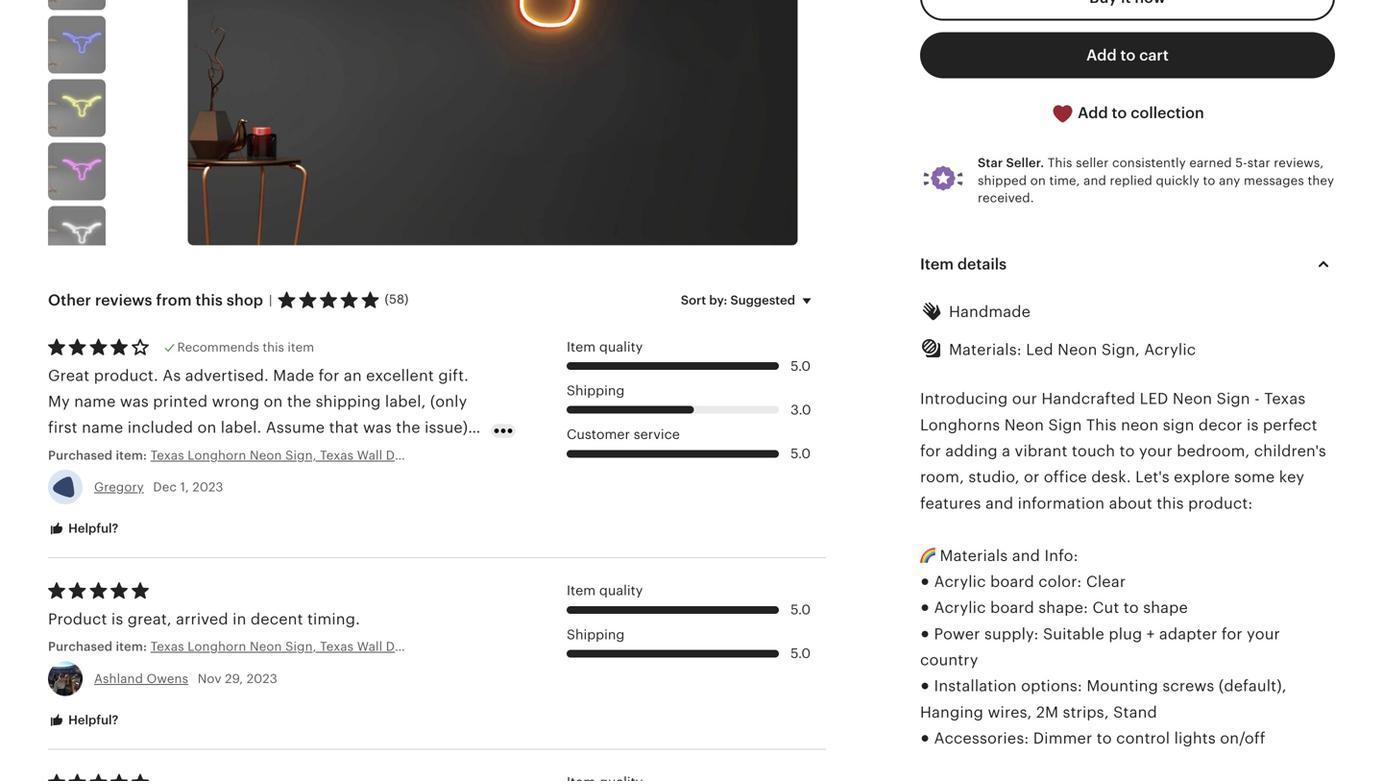 Task type: describe. For each thing, give the bounding box(es) containing it.
1 ● from the top
[[920, 573, 930, 590]]

this inside introducing our handcrafted led neon sign - texas longhorns neon sign this neon sign decor is perfect for adding a vibrant touch to your bedroom, children's room, studio, or office desk. let's explore some key features and information about this product:
[[1087, 416, 1117, 434]]

screws
[[1163, 678, 1215, 695]]

quality for 3.0
[[599, 340, 643, 354]]

cart
[[1140, 46, 1169, 64]]

quickly
[[1156, 173, 1200, 188]]

ashland owens nov 29, 2023
[[94, 671, 278, 686]]

1 vertical spatial this
[[263, 340, 284, 354]]

satisfied!
[[378, 471, 446, 489]]

decor, for 5.0
[[386, 640, 426, 654]]

texas inside introducing our handcrafted led neon sign - texas longhorns neon sign this neon sign decor is perfect for adding a vibrant touch to your bedroom, children's room, studio, or office desk. let's explore some key features and information about this product:
[[1265, 390, 1306, 407]]

shape
[[1143, 599, 1188, 616]]

texas longhorn neon sign, texas wall decor, texas longhorns wall art, texas gifts link for 3.0
[[151, 447, 655, 464]]

handcrafted
[[1042, 390, 1136, 407]]

replied
[[1110, 173, 1153, 188]]

perfect
[[1263, 416, 1318, 434]]

key
[[1280, 469, 1305, 486]]

ashland
[[94, 671, 143, 686]]

add for add to cart
[[1087, 46, 1117, 64]]

1 5.0 from the top
[[791, 359, 811, 374]]

time,
[[1050, 173, 1080, 188]]

again.
[[132, 497, 177, 515]]

owens
[[147, 671, 188, 686]]

this seller consistently earned 5-star reviews, shipped on time, and replied quickly to any messages they received.
[[978, 156, 1335, 205]]

product
[[48, 611, 107, 628]]

decent
[[251, 611, 303, 628]]

control
[[1117, 730, 1170, 747]]

to left cart in the top right of the page
[[1121, 46, 1136, 64]]

2 vertical spatial was
[[309, 471, 338, 489]]

gifts for 5.0
[[626, 640, 655, 654]]

label,
[[385, 393, 426, 410]]

shipping for 5.0
[[567, 627, 625, 642]]

any
[[1219, 173, 1241, 188]]

recommends this item
[[177, 340, 314, 354]]

star
[[978, 156, 1003, 170]]

from
[[156, 292, 192, 309]]

1 vertical spatial acrylic
[[934, 573, 986, 590]]

2 ● from the top
[[920, 599, 930, 616]]

to down the assume
[[286, 445, 301, 463]]

excellent
[[366, 367, 434, 384]]

by:
[[709, 293, 728, 307]]

and inside 🌈 materials and info: ● acrylic board color: clear ● acrylic board shape: cut to shape ● power supply: suitable plug + adapter for your country ● installation options: mounting screws (default), hanging wires, 2m strips, stand ● accessories: dimmer to control lights on/off
[[1012, 547, 1041, 564]]

purchased for 3.0
[[48, 448, 113, 463]]

helpful? for 5.0
[[65, 713, 118, 727]]

item inside item details dropdown button
[[920, 256, 954, 273]]

very
[[342, 471, 374, 489]]

than
[[237, 471, 271, 489]]

to left 'collection'
[[1112, 104, 1127, 121]]

led
[[1026, 341, 1054, 358]]

ashland owens link
[[94, 671, 188, 686]]

2 5.0 from the top
[[791, 446, 811, 461]]

some
[[1235, 469, 1275, 486]]

1 vertical spatial that
[[275, 471, 305, 489]]

introducing our handcrafted led neon sign - texas longhorns neon sign this neon sign decor is perfect for adding a vibrant touch to your bedroom, children's room, studio, or office desk. let's explore some key features and information about this product:
[[920, 390, 1327, 512]]

texas longhorn neon sign texas wall decor texas longhorns image 7 image
[[48, 16, 106, 73]]

incorrect
[[328, 445, 396, 463]]

item for 5.0
[[567, 583, 596, 598]]

not
[[169, 445, 194, 463]]

star
[[1248, 156, 1271, 170]]

made
[[273, 367, 314, 384]]

shop
[[227, 292, 263, 309]]

shipping for 3.0
[[567, 383, 625, 398]]

timing.
[[307, 611, 360, 628]]

stand
[[1114, 704, 1158, 721]]

printed
[[153, 393, 208, 410]]

sort by: suggested
[[681, 293, 796, 307]]

item quality for 3.0
[[567, 340, 643, 354]]

gifts for 3.0
[[626, 448, 655, 463]]

item details button
[[903, 241, 1353, 287]]

neon up sign
[[1173, 390, 1213, 407]]

helpful? for 3.0
[[65, 521, 118, 536]]

longhorn for 5.0
[[188, 640, 246, 654]]

0 vertical spatial that
[[329, 419, 359, 436]]

gift.
[[438, 367, 469, 384]]

texas longhorn neon sign texas wall decor texas longhorns image 10 image
[[48, 206, 106, 264]]

up.
[[162, 471, 186, 489]]

2 horizontal spatial was
[[363, 419, 392, 436]]

gregory link
[[94, 480, 144, 494]]

for inside 🌈 materials and info: ● acrylic board color: clear ● acrylic board shape: cut to shape ● power supply: suitable plug + adapter for your country ● installation options: mounting screws (default), hanging wires, 2m strips, stand ● accessories: dimmer to control lights on/off
[[1222, 625, 1243, 643]]

our
[[1012, 390, 1038, 407]]

product.
[[94, 367, 158, 384]]

supply:
[[985, 625, 1039, 643]]

so
[[48, 445, 65, 463]]

sort by: suggested button
[[667, 280, 833, 320]]

they
[[1308, 173, 1335, 188]]

neon up than
[[250, 448, 282, 463]]

to inside introducing our handcrafted led neon sign - texas longhorns neon sign this neon sign decor is perfect for adding a vibrant touch to your bedroom, children's room, studio, or office desk. let's explore some key features and information about this product:
[[1120, 442, 1135, 460]]

fedex
[[70, 445, 114, 463]]

children's
[[1255, 442, 1327, 460]]

texas longhorn neon sign, texas wall decor, texas longhorns wall art, texas gifts link for 5.0
[[151, 638, 655, 656]]

1 vertical spatial on
[[264, 393, 283, 410]]

assume
[[266, 419, 325, 436]]

neon right led
[[1058, 341, 1098, 358]]

gregory
[[94, 480, 144, 494]]

2 board from the top
[[990, 599, 1035, 616]]

customer service
[[567, 427, 680, 442]]

to down "strips,"
[[1097, 730, 1112, 747]]

touch
[[1072, 442, 1116, 460]]

to right cut
[[1124, 599, 1139, 616]]

options:
[[1021, 678, 1083, 695]]

4 ● from the top
[[920, 678, 930, 695]]

buy
[[100, 497, 128, 515]]

neon down decent
[[250, 640, 282, 654]]

0 vertical spatial acrylic
[[1145, 341, 1196, 358]]

wrong
[[212, 393, 260, 410]]

add for add to collection
[[1078, 104, 1108, 121]]

shipping
[[316, 393, 381, 410]]

adapter
[[1159, 625, 1218, 643]]

or
[[1024, 469, 1040, 486]]

purchased item: texas longhorn neon sign, texas wall decor, texas longhorns wall art, texas gifts for 5.0
[[48, 640, 655, 654]]

label.
[[221, 419, 262, 436]]

helpful? button for 5.0
[[34, 703, 133, 738]]

1 horizontal spatial the
[[396, 419, 421, 436]]

this inside the this seller consistently earned 5-star reviews, shipped on time, and replied quickly to any messages they received.
[[1048, 156, 1073, 170]]

great
[[48, 367, 90, 384]]

sort
[[681, 293, 706, 307]]

🌈
[[920, 547, 936, 564]]

dec
[[153, 480, 177, 494]]

1 horizontal spatial sign
[[1217, 390, 1251, 407]]

details
[[958, 256, 1007, 273]]

0 vertical spatial was
[[120, 393, 149, 410]]

messages
[[1244, 173, 1305, 188]]

|
[[269, 293, 272, 307]]

longhorns inside introducing our handcrafted led neon sign - texas longhorns neon sign this neon sign decor is perfect for adding a vibrant touch to your bedroom, children's room, studio, or office desk. let's explore some key features and information about this product:
[[920, 416, 1000, 434]]

0 vertical spatial this
[[196, 292, 223, 309]]

clear
[[1086, 573, 1126, 590]]

0 horizontal spatial is
[[111, 611, 123, 628]]

advertised.
[[185, 367, 269, 384]]

0 horizontal spatial on
[[197, 419, 217, 436]]

arrived
[[176, 611, 228, 628]]

recommends
[[177, 340, 259, 354]]

item: for 5.0
[[116, 640, 147, 654]]



Task type: locate. For each thing, give the bounding box(es) containing it.
would
[[119, 445, 164, 463]]

and down studio,
[[986, 495, 1014, 512]]

to down 'earned'
[[1203, 173, 1216, 188]]

for up room,
[[920, 442, 941, 460]]

reviews
[[95, 292, 152, 309]]

1 vertical spatial this
[[1087, 416, 1117, 434]]

art,
[[563, 448, 586, 463], [563, 640, 586, 654]]

purchased down product
[[48, 640, 113, 654]]

1 vertical spatial gifts
[[626, 640, 655, 654]]

0 horizontal spatial was
[[120, 393, 149, 410]]

other right 1,
[[190, 471, 233, 489]]

information
[[1018, 495, 1105, 512]]

seller.
[[1006, 156, 1045, 170]]

your up (default),
[[1247, 625, 1281, 643]]

is left great, on the bottom left of page
[[111, 611, 123, 628]]

2023 right 1,
[[193, 480, 223, 494]]

2023
[[193, 480, 223, 494], [247, 671, 278, 686]]

reviews,
[[1274, 156, 1324, 170]]

other reviews from this shop
[[48, 292, 263, 309]]

name up fedex
[[82, 419, 123, 436]]

1 purchased item: texas longhorn neon sign, texas wall decor, texas longhorns wall art, texas gifts from the top
[[48, 448, 655, 463]]

the up the assume
[[287, 393, 312, 410]]

quality for 5.0
[[599, 583, 643, 598]]

2 helpful? button from the top
[[34, 703, 133, 738]]

longhorns for 5.0
[[466, 640, 531, 654]]

1 vertical spatial board
[[990, 599, 1035, 616]]

an up the shipping
[[344, 367, 362, 384]]

2 item: from the top
[[116, 640, 147, 654]]

address.
[[401, 445, 464, 463]]

1 helpful? from the top
[[65, 521, 118, 536]]

1 vertical spatial is
[[111, 611, 123, 628]]

your inside introducing our handcrafted led neon sign - texas longhorns neon sign this neon sign decor is perfect for adding a vibrant touch to your bedroom, children's room, studio, or office desk. let's explore some key features and information about this product:
[[1140, 442, 1173, 460]]

0 vertical spatial helpful? button
[[34, 511, 133, 547]]

2 vertical spatial sign,
[[285, 640, 317, 654]]

0 vertical spatial 2023
[[193, 480, 223, 494]]

2 purchased from the top
[[48, 640, 113, 654]]

1 vertical spatial purchased item: texas longhorn neon sign, texas wall decor, texas longhorns wall art, texas gifts
[[48, 640, 655, 654]]

1 horizontal spatial this
[[1087, 416, 1117, 434]]

studio,
[[969, 469, 1020, 486]]

that down due
[[275, 471, 305, 489]]

to down neon
[[1120, 442, 1135, 460]]

hanging
[[920, 704, 984, 721]]

1 vertical spatial longhorn
[[188, 640, 246, 654]]

0 vertical spatial and
[[1084, 173, 1107, 188]]

1 quality from the top
[[599, 340, 643, 354]]

would
[[48, 497, 95, 515]]

and inside the this seller consistently earned 5-star reviews, shipped on time, and replied quickly to any messages they received.
[[1084, 173, 1107, 188]]

go
[[102, 471, 122, 489]]

this inside introducing our handcrafted led neon sign - texas longhorns neon sign this neon sign decor is perfect for adding a vibrant touch to your bedroom, children's room, studio, or office desk. let's explore some key features and information about this product:
[[1157, 495, 1184, 512]]

helpful? button down had
[[34, 511, 133, 547]]

1 shipping from the top
[[567, 383, 625, 398]]

for up the shipping
[[319, 367, 340, 384]]

0 vertical spatial the
[[287, 393, 312, 410]]

as
[[163, 367, 181, 384]]

helpful? down the "ashland"
[[65, 713, 118, 727]]

materials
[[940, 547, 1008, 564]]

texas longhorn neon sign texas wall decor texas longhorns image 9 image
[[48, 142, 106, 200]]

helpful? button down the "ashland"
[[34, 703, 133, 738]]

this
[[1048, 156, 1073, 170], [1087, 416, 1117, 434]]

2 vertical spatial and
[[1012, 547, 1041, 564]]

1 vertical spatial helpful?
[[65, 713, 118, 727]]

0 vertical spatial item
[[920, 256, 954, 273]]

0 vertical spatial item:
[[116, 448, 147, 463]]

0 vertical spatial quality
[[599, 340, 643, 354]]

3 ● from the top
[[920, 625, 930, 643]]

art, for 3.0
[[563, 448, 586, 463]]

1 longhorn from the top
[[188, 448, 246, 463]]

other inside great product. as advertised. made for an excellent gift. my name was printed wrong on the shipping label, (only first name included on label. assume that was the issue) so fedex would not deliver due to an incorrect address. had to go pick up. other than that was very satisfied! would buy again.
[[190, 471, 233, 489]]

for inside introducing our handcrafted led neon sign - texas longhorns neon sign this neon sign decor is perfect for adding a vibrant touch to your bedroom, children's room, studio, or office desk. let's explore some key features and information about this product:
[[920, 442, 941, 460]]

2 decor, from the top
[[386, 640, 426, 654]]

to left go
[[82, 471, 98, 489]]

and left info:
[[1012, 547, 1041, 564]]

0 horizontal spatial this
[[196, 292, 223, 309]]

sign, for 5.0
[[285, 640, 317, 654]]

0 vertical spatial board
[[990, 573, 1035, 590]]

room,
[[920, 469, 965, 486]]

2 vertical spatial on
[[197, 419, 217, 436]]

1 vertical spatial helpful? button
[[34, 703, 133, 738]]

2 purchased item: texas longhorn neon sign, texas wall decor, texas longhorns wall art, texas gifts from the top
[[48, 640, 655, 654]]

to
[[1121, 46, 1136, 64], [1112, 104, 1127, 121], [1203, 173, 1216, 188], [1120, 442, 1135, 460], [286, 445, 301, 463], [82, 471, 98, 489], [1124, 599, 1139, 616], [1097, 730, 1112, 747]]

2 vertical spatial item
[[567, 583, 596, 598]]

purchased
[[48, 448, 113, 463], [48, 640, 113, 654]]

on down made
[[264, 393, 283, 410]]

customer
[[567, 427, 630, 442]]

item quality
[[567, 340, 643, 354], [567, 583, 643, 598]]

handmade
[[949, 303, 1031, 321]]

on
[[1031, 173, 1046, 188], [264, 393, 283, 410], [197, 419, 217, 436]]

1 horizontal spatial an
[[344, 367, 362, 384]]

item for 3.0
[[567, 340, 596, 354]]

that down the shipping
[[329, 419, 359, 436]]

purchased for 5.0
[[48, 640, 113, 654]]

item:
[[116, 448, 147, 463], [116, 640, 147, 654]]

an down the assume
[[306, 445, 324, 463]]

installation
[[934, 678, 1017, 695]]

adding
[[946, 442, 998, 460]]

1 vertical spatial longhorns
[[466, 448, 531, 463]]

2 item quality from the top
[[567, 583, 643, 598]]

cut
[[1093, 599, 1120, 616]]

0 vertical spatial gifts
[[626, 448, 655, 463]]

2023 right 29,
[[247, 671, 278, 686]]

first
[[48, 419, 78, 436]]

1 board from the top
[[990, 573, 1035, 590]]

3 5.0 from the top
[[791, 602, 811, 617]]

1 horizontal spatial your
[[1247, 625, 1281, 643]]

item
[[920, 256, 954, 273], [567, 340, 596, 354], [567, 583, 596, 598]]

1 helpful? button from the top
[[34, 511, 133, 547]]

acrylic up power
[[934, 599, 986, 616]]

1 item: from the top
[[116, 448, 147, 463]]

1 horizontal spatial 2023
[[247, 671, 278, 686]]

your
[[1140, 442, 1173, 460], [1247, 625, 1281, 643]]

nov
[[198, 671, 221, 686]]

(default),
[[1219, 678, 1287, 695]]

helpful?
[[65, 521, 118, 536], [65, 713, 118, 727]]

sign, down decent
[[285, 640, 317, 654]]

on down seller.
[[1031, 173, 1046, 188]]

1 vertical spatial your
[[1247, 625, 1281, 643]]

0 vertical spatial texas longhorn neon sign, texas wall decor, texas longhorns wall art, texas gifts link
[[151, 447, 655, 464]]

2 shipping from the top
[[567, 627, 625, 642]]

0 vertical spatial art,
[[563, 448, 586, 463]]

sign left -
[[1217, 390, 1251, 407]]

service
[[634, 427, 680, 442]]

for inside great product. as advertised. made for an excellent gift. my name was printed wrong on the shipping label, (only first name included on label. assume that was the issue) so fedex would not deliver due to an incorrect address. had to go pick up. other than that was very satisfied! would buy again.
[[319, 367, 340, 384]]

0 horizontal spatial your
[[1140, 442, 1173, 460]]

0 vertical spatial purchased
[[48, 448, 113, 463]]

1 vertical spatial purchased
[[48, 640, 113, 654]]

sign, for 3.0
[[285, 448, 317, 463]]

1 vertical spatial add
[[1078, 104, 1108, 121]]

longhorn
[[188, 448, 246, 463], [188, 640, 246, 654]]

1 horizontal spatial this
[[263, 340, 284, 354]]

1 vertical spatial for
[[920, 442, 941, 460]]

longhorn down label.
[[188, 448, 246, 463]]

0 vertical spatial on
[[1031, 173, 1046, 188]]

1 gifts from the top
[[626, 448, 655, 463]]

1 vertical spatial item quality
[[567, 583, 643, 598]]

2 horizontal spatial on
[[1031, 173, 1046, 188]]

0 horizontal spatial for
[[319, 367, 340, 384]]

item: up pick
[[116, 448, 147, 463]]

1 horizontal spatial was
[[309, 471, 338, 489]]

1 vertical spatial and
[[986, 495, 1014, 512]]

product:
[[1189, 495, 1253, 512]]

0 horizontal spatial sign
[[1049, 416, 1082, 434]]

for right adapter
[[1222, 625, 1243, 643]]

2 helpful? from the top
[[65, 713, 118, 727]]

2 vertical spatial longhorns
[[466, 640, 531, 654]]

1 vertical spatial quality
[[599, 583, 643, 598]]

4 5.0 from the top
[[791, 646, 811, 661]]

2 horizontal spatial this
[[1157, 495, 1184, 512]]

purchased up had
[[48, 448, 113, 463]]

and inside introducing our handcrafted led neon sign - texas longhorns neon sign this neon sign decor is perfect for adding a vibrant touch to your bedroom, children's room, studio, or office desk. let's explore some key features and information about this product:
[[986, 495, 1014, 512]]

was left very
[[309, 471, 338, 489]]

lights
[[1175, 730, 1216, 747]]

1 horizontal spatial is
[[1247, 416, 1259, 434]]

info:
[[1045, 547, 1079, 564]]

item: for 3.0
[[116, 448, 147, 463]]

0 vertical spatial an
[[344, 367, 362, 384]]

gifts
[[626, 448, 655, 463], [626, 640, 655, 654]]

texas longhorn neon sign texas wall decor texas longhorns image 8 image
[[48, 79, 106, 137]]

1 vertical spatial other
[[190, 471, 233, 489]]

sign, down the assume
[[285, 448, 317, 463]]

texas longhorn neon sign, texas wall decor, texas longhorns wall art, texas gifts link up the satisfied!
[[151, 447, 655, 464]]

0 horizontal spatial the
[[287, 393, 312, 410]]

0 vertical spatial name
[[74, 393, 116, 410]]

1 purchased from the top
[[48, 448, 113, 463]]

0 vertical spatial your
[[1140, 442, 1173, 460]]

0 vertical spatial add
[[1087, 46, 1117, 64]]

1 texas longhorn neon sign, texas wall decor, texas longhorns wall art, texas gifts link from the top
[[151, 447, 655, 464]]

wall
[[357, 448, 383, 463], [535, 448, 560, 463], [357, 640, 383, 654], [535, 640, 560, 654]]

decor, for 3.0
[[386, 448, 426, 463]]

bedroom,
[[1177, 442, 1250, 460]]

1 vertical spatial 2023
[[247, 671, 278, 686]]

1 vertical spatial shipping
[[567, 627, 625, 642]]

2 quality from the top
[[599, 583, 643, 598]]

consistently
[[1113, 156, 1186, 170]]

earned
[[1190, 156, 1232, 170]]

1 vertical spatial item:
[[116, 640, 147, 654]]

this up touch
[[1087, 416, 1117, 434]]

0 vertical spatial sign,
[[1102, 341, 1140, 358]]

0 vertical spatial for
[[319, 367, 340, 384]]

name right my
[[74, 393, 116, 410]]

2 gifts from the top
[[626, 640, 655, 654]]

5 ● from the top
[[920, 730, 930, 747]]

the
[[287, 393, 312, 410], [396, 419, 421, 436]]

and down seller
[[1084, 173, 1107, 188]]

2 vertical spatial acrylic
[[934, 599, 986, 616]]

1 item quality from the top
[[567, 340, 643, 354]]

collection
[[1131, 104, 1205, 121]]

mounting
[[1087, 678, 1159, 695]]

this up time,
[[1048, 156, 1073, 170]]

desk.
[[1092, 469, 1131, 486]]

0 horizontal spatial that
[[275, 471, 305, 489]]

was
[[120, 393, 149, 410], [363, 419, 392, 436], [309, 471, 338, 489]]

1 art, from the top
[[563, 448, 586, 463]]

0 vertical spatial this
[[1048, 156, 1073, 170]]

your inside 🌈 materials and info: ● acrylic board color: clear ● acrylic board shape: cut to shape ● power supply: suitable plug + adapter for your country ● installation options: mounting screws (default), hanging wires, 2m strips, stand ● accessories: dimmer to control lights on/off
[[1247, 625, 1281, 643]]

0 horizontal spatial other
[[48, 292, 91, 309]]

1 vertical spatial sign,
[[285, 448, 317, 463]]

1 vertical spatial decor,
[[386, 640, 426, 654]]

the down label,
[[396, 419, 421, 436]]

wires,
[[988, 704, 1032, 721]]

2 vertical spatial this
[[1157, 495, 1184, 512]]

1 vertical spatial name
[[82, 419, 123, 436]]

2 texas longhorn neon sign, texas wall decor, texas longhorns wall art, texas gifts link from the top
[[151, 638, 655, 656]]

acrylic down materials
[[934, 573, 986, 590]]

neon down the our
[[1005, 416, 1044, 434]]

2 vertical spatial for
[[1222, 625, 1243, 643]]

vibrant
[[1015, 442, 1068, 460]]

item: down great, on the bottom left of page
[[116, 640, 147, 654]]

is inside introducing our handcrafted led neon sign - texas longhorns neon sign this neon sign decor is perfect for adding a vibrant touch to your bedroom, children's room, studio, or office desk. let's explore some key features and information about this product:
[[1247, 416, 1259, 434]]

sign down "handcrafted"
[[1049, 416, 1082, 434]]

led
[[1140, 390, 1169, 407]]

decor
[[1199, 416, 1243, 434]]

deliver
[[198, 445, 249, 463]]

1 decor, from the top
[[386, 448, 426, 463]]

purchased item: texas longhorn neon sign, texas wall decor, texas longhorns wall art, texas gifts down timing.
[[48, 640, 655, 654]]

board up supply: at the right bottom
[[990, 599, 1035, 616]]

explore
[[1174, 469, 1230, 486]]

dimmer
[[1034, 730, 1093, 747]]

this down let's at the bottom right of the page
[[1157, 495, 1184, 512]]

1 vertical spatial an
[[306, 445, 324, 463]]

this right from on the top of the page
[[196, 292, 223, 309]]

strips,
[[1063, 704, 1109, 721]]

longhorns for 3.0
[[466, 448, 531, 463]]

let's
[[1136, 469, 1170, 486]]

1 horizontal spatial for
[[920, 442, 941, 460]]

0 vertical spatial longhorn
[[188, 448, 246, 463]]

1 vertical spatial art,
[[563, 640, 586, 654]]

sign, up "handcrafted"
[[1102, 341, 1140, 358]]

shipped
[[978, 173, 1027, 188]]

add up seller
[[1078, 104, 1108, 121]]

was down product.
[[120, 393, 149, 410]]

is down -
[[1247, 416, 1259, 434]]

🌈 materials and info: ● acrylic board color: clear ● acrylic board shape: cut to shape ● power supply: suitable plug + adapter for your country ● installation options: mounting screws (default), hanging wires, 2m strips, stand ● accessories: dimmer to control lights on/off
[[920, 547, 1287, 747]]

materials:
[[949, 341, 1022, 358]]

on up deliver
[[197, 419, 217, 436]]

0 horizontal spatial this
[[1048, 156, 1073, 170]]

0 vertical spatial decor,
[[386, 448, 426, 463]]

purchased item: texas longhorn neon sign, texas wall decor, texas longhorns wall art, texas gifts up very
[[48, 448, 655, 463]]

a
[[1002, 442, 1011, 460]]

art, for 5.0
[[563, 640, 586, 654]]

sign
[[1163, 416, 1195, 434]]

helpful? down would
[[65, 521, 118, 536]]

purchased item: texas longhorn neon sign, texas wall decor, texas longhorns wall art, texas gifts for 3.0
[[48, 448, 655, 463]]

longhorn down product is great, arrived in decent timing.
[[188, 640, 246, 654]]

0 vertical spatial item quality
[[567, 340, 643, 354]]

2 art, from the top
[[563, 640, 586, 654]]

sign,
[[1102, 341, 1140, 358], [285, 448, 317, 463], [285, 640, 317, 654]]

received.
[[978, 191, 1034, 205]]

other left "reviews"
[[48, 292, 91, 309]]

0 horizontal spatial 2023
[[193, 480, 223, 494]]

0 vertical spatial sign
[[1217, 390, 1251, 407]]

neon
[[1121, 416, 1159, 434]]

add left cart in the top right of the page
[[1087, 46, 1117, 64]]

this left item
[[263, 340, 284, 354]]

shape:
[[1039, 599, 1089, 616]]

on/off
[[1220, 730, 1266, 747]]

1 vertical spatial item
[[567, 340, 596, 354]]

acrylic up led
[[1145, 341, 1196, 358]]

0 vertical spatial helpful?
[[65, 521, 118, 536]]

on inside the this seller consistently earned 5-star reviews, shipped on time, and replied quickly to any messages they received.
[[1031, 173, 1046, 188]]

0 vertical spatial shipping
[[567, 383, 625, 398]]

0 vertical spatial longhorns
[[920, 416, 1000, 434]]

your up let's at the bottom right of the page
[[1140, 442, 1173, 460]]

2 horizontal spatial for
[[1222, 625, 1243, 643]]

0 vertical spatial is
[[1247, 416, 1259, 434]]

1 horizontal spatial other
[[190, 471, 233, 489]]

texas longhorn neon sign, texas wall decor, texas longhorns wall art, texas gifts link down timing.
[[151, 638, 655, 656]]

in
[[233, 611, 246, 628]]

2 longhorn from the top
[[188, 640, 246, 654]]

item
[[288, 340, 314, 354]]

texas
[[1265, 390, 1306, 407], [151, 448, 184, 463], [320, 448, 354, 463], [429, 448, 463, 463], [589, 448, 623, 463], [151, 640, 184, 654], [320, 640, 354, 654], [429, 640, 463, 654], [589, 640, 623, 654]]

1 vertical spatial was
[[363, 419, 392, 436]]

add to collection
[[1074, 104, 1205, 121]]

to inside the this seller consistently earned 5-star reviews, shipped on time, and replied quickly to any messages they received.
[[1203, 173, 1216, 188]]

1 vertical spatial texas longhorn neon sign, texas wall decor, texas longhorns wall art, texas gifts link
[[151, 638, 655, 656]]

helpful? button for 3.0
[[34, 511, 133, 547]]

product is great, arrived in decent timing.
[[48, 611, 360, 628]]

features
[[920, 495, 981, 512]]

great product. as advertised. made for an excellent gift. my name was printed wrong on the shipping label, (only first name included on label. assume that was the issue) so fedex would not deliver due to an incorrect address. had to go pick up. other than that was very satisfied! would buy again.
[[48, 367, 469, 515]]

longhorn for 3.0
[[188, 448, 246, 463]]

board down materials
[[990, 573, 1035, 590]]

my
[[48, 393, 70, 410]]

0 vertical spatial other
[[48, 292, 91, 309]]

0 horizontal spatial an
[[306, 445, 324, 463]]

item quality for 5.0
[[567, 583, 643, 598]]

plug
[[1109, 625, 1143, 643]]

was up 'incorrect'
[[363, 419, 392, 436]]



Task type: vqa. For each thing, say whether or not it's contained in the screenshot.
29 Favorites
no



